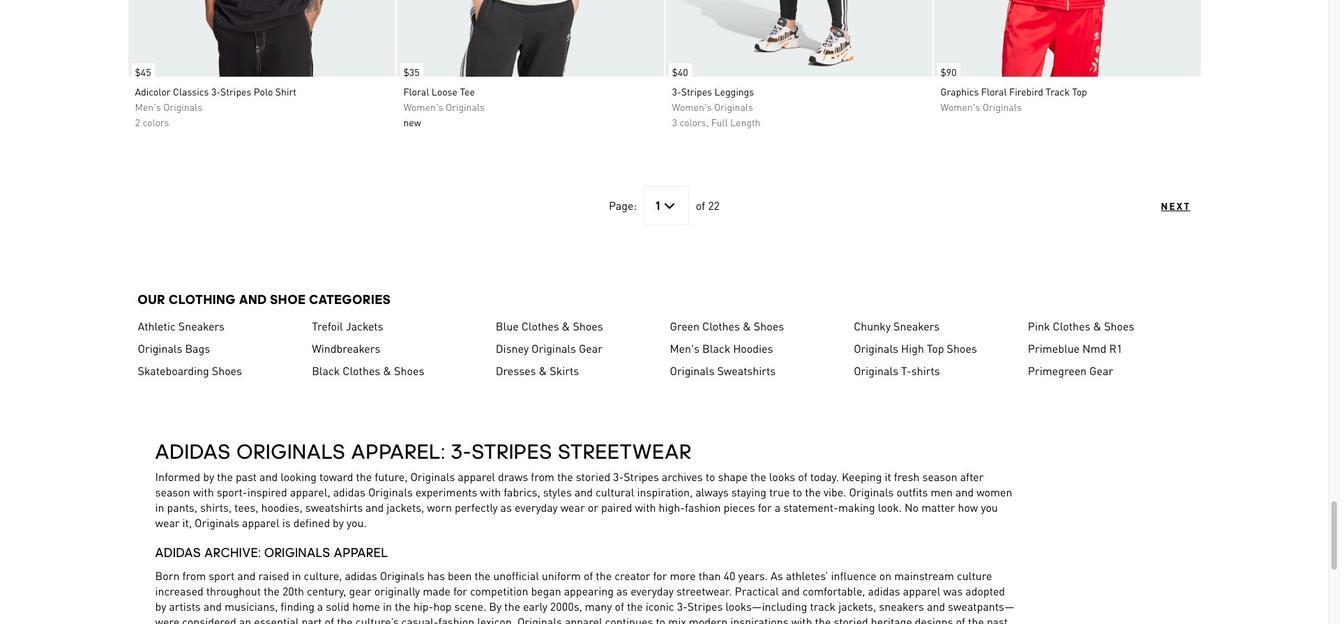 Task type: locate. For each thing, give the bounding box(es) containing it.
in left pants,
[[155, 500, 164, 515]]

adidas inside adidas originals apparel: 3-stripes streetwear informed by the past and looking toward the future, originals apparel draws from the storied 3-stripes archives to shape the looks of today. keeping it fresh season after season with sport-inspired apparel, adidas originals experiments with fabrics, styles and cultural inspiration, always staying true to the vibe. originals outfits men and women in pants, shirts, tees, hoodies, sweatshirts and jackets, worn perfectly as everyday wear or paired with high-fashion pieces for a statement-making look. no matter how you wear it, originals apparel is defined by you.
[[155, 440, 231, 464]]

clothes for blue
[[521, 319, 559, 334]]

1 horizontal spatial season
[[922, 470, 957, 484]]

1 horizontal spatial sneakers
[[893, 319, 940, 334]]

0 horizontal spatial to
[[656, 615, 665, 624]]

adidas up born
[[155, 546, 201, 560]]

2 vertical spatial by
[[155, 599, 166, 614]]

skateboarding shoes
[[138, 364, 242, 378]]

clothes up the disney originals gear
[[521, 319, 559, 334]]

graphics floral firebird track top women's originals
[[940, 85, 1087, 113]]

primegreen
[[1028, 364, 1087, 378]]

1 vertical spatial fashion
[[438, 615, 474, 624]]

and up inspired
[[259, 470, 278, 484]]

2 horizontal spatial in
[[383, 599, 392, 614]]

apparel up perfectly
[[458, 470, 495, 484]]

0 vertical spatial in
[[155, 500, 164, 515]]

women's down graphics
[[940, 101, 980, 113]]

century,
[[307, 584, 346, 599]]

and up how
[[955, 485, 974, 500]]

originals inside adidas originals apparel: 3-stripes streetwear informed by the past and looking toward the future, originals apparel draws from the storied 3-stripes archives to shape the looks of today. keeping it fresh season after season with sport-inspired apparel, adidas originals experiments with fabrics, styles and cultural inspiration, always staying true to the vibe. originals outfits men and women in pants, shirts, tees, hoodies, sweatshirts and jackets, worn perfectly as everyday wear or paired with high-fashion pieces for a statement-making look. no matter how you wear it, originals apparel is defined by you.
[[237, 440, 346, 464]]

0 vertical spatial fashion
[[685, 500, 721, 515]]

originals down early
[[517, 615, 562, 624]]

future,
[[375, 470, 408, 484]]

clothes inside "link"
[[702, 319, 740, 334]]

looks
[[769, 470, 795, 484]]

1 horizontal spatial fashion
[[685, 500, 721, 515]]

to right true
[[793, 485, 802, 500]]

gear down nmd
[[1089, 364, 1113, 378]]

none field containing 1
[[644, 186, 689, 225]]

1 vertical spatial top
[[927, 341, 944, 356]]

0 horizontal spatial top
[[927, 341, 944, 356]]

you
[[981, 500, 998, 515]]

3- inside 3-stripes leggings women's originals 3 colors, full length
[[672, 85, 681, 98]]

for down true
[[758, 500, 772, 515]]

3 women's from the left
[[940, 101, 980, 113]]

& for green clothes & shoes
[[743, 319, 751, 334]]

originals down the blue clothes & shoes
[[531, 341, 576, 356]]

0 horizontal spatial gear
[[579, 341, 603, 356]]

0 vertical spatial black
[[702, 341, 730, 356]]

wear
[[560, 500, 585, 515], [155, 516, 180, 530]]

1 vertical spatial a
[[317, 599, 323, 614]]

originals up originally at bottom
[[380, 569, 424, 583]]

1 vertical spatial wear
[[155, 516, 180, 530]]

began
[[531, 584, 561, 599]]

& for blue clothes & shoes
[[562, 319, 570, 334]]

0 horizontal spatial by
[[155, 599, 166, 614]]

2 floral from the left
[[981, 85, 1007, 98]]

skateboarding
[[138, 364, 209, 378]]

2 sneakers from the left
[[893, 319, 940, 334]]

women's up colors,
[[672, 101, 712, 113]]

season down the informed
[[155, 485, 190, 500]]

women's originals black 3-stripes leggings image
[[665, 0, 932, 77]]

0 vertical spatial everyday
[[515, 500, 558, 515]]

adidas for originals
[[155, 440, 231, 464]]

2 horizontal spatial for
[[758, 500, 772, 515]]

on
[[879, 569, 891, 583]]

fashion inside adidas originals apparel: 3-stripes streetwear informed by the past and looking toward the future, originals apparel draws from the storied 3-stripes archives to shape the looks of today. keeping it fresh season after season with sport-inspired apparel, adidas originals experiments with fabrics, styles and cultural inspiration, always staying true to the vibe. originals outfits men and women in pants, shirts, tees, hoodies, sweatshirts and jackets, worn perfectly as everyday wear or paired with high-fashion pieces for a statement-making look. no matter how you wear it, originals apparel is defined by you.
[[685, 500, 721, 515]]

everyday inside born from sport and raised in culture, adidas originals has been the unofficial uniform of the creator for more than 40 years. as athletes' influence on mainstream culture increased throughout the 20th century, gear originally made for competition began appearing as everyday streetwear. practical and comfortable, adidas apparel was adopted by artists and musicians, finding a solid home in the hip-hop scene. by the early 2000s, many of the iconic 3-stripes looks—including track jackets, sneakers and sweatpants— were considered an essential part of the culture's casual-fashion lexicon. originals apparel continues to mix modern inspirations with the storied heritage designs of the past.
[[631, 584, 674, 599]]

green clothes & shoes link
[[670, 319, 833, 334]]

chunky sneakers link
[[854, 319, 1017, 334]]

from up increased on the bottom of page
[[182, 569, 206, 583]]

originals inside floral loose tee women's originals new
[[446, 101, 485, 113]]

0 vertical spatial storied
[[576, 470, 610, 484]]

women's originals red graphics floral firebird track top image
[[933, 0, 1201, 77]]

2 horizontal spatial women's
[[940, 101, 980, 113]]

floral inside graphics floral firebird track top women's originals
[[981, 85, 1007, 98]]

0 vertical spatial to
[[706, 470, 715, 484]]

for
[[758, 500, 772, 515], [653, 569, 667, 583], [453, 584, 467, 599]]

& inside blue clothes & shoes link
[[562, 319, 570, 334]]

inspiration,
[[637, 485, 693, 500]]

women's for 3-
[[672, 101, 712, 113]]

the down sweatpants—
[[968, 615, 984, 624]]

originals inside 3-stripes leggings women's originals 3 colors, full length
[[714, 101, 753, 113]]

1 vertical spatial adidas
[[155, 546, 201, 560]]

1 horizontal spatial in
[[292, 569, 301, 583]]

sneakers
[[879, 599, 924, 614]]

primegreen gear link
[[1028, 364, 1191, 379]]

the up continues
[[627, 599, 643, 614]]

experiments
[[416, 485, 477, 500]]

0 vertical spatial men's
[[135, 101, 161, 113]]

everyday down fabrics,
[[515, 500, 558, 515]]

from
[[531, 470, 554, 484], [182, 569, 206, 583]]

adidas inside adidas originals apparel: 3-stripes streetwear informed by the past and looking toward the future, originals apparel draws from the storied 3-stripes archives to shape the looks of today. keeping it fresh season after season with sport-inspired apparel, adidas originals experiments with fabrics, styles and cultural inspiration, always staying true to the vibe. originals outfits men and women in pants, shirts, tees, hoodies, sweatshirts and jackets, worn perfectly as everyday wear or paired with high-fashion pieces for a statement-making look. no matter how you wear it, originals apparel is defined by you.
[[333, 485, 365, 500]]

2 horizontal spatial to
[[793, 485, 802, 500]]

stripes up inspiration,
[[624, 470, 659, 484]]

black up originals sweatshirts
[[702, 341, 730, 356]]

classics
[[173, 85, 209, 98]]

3- down $40
[[672, 85, 681, 98]]

next link
[[1161, 199, 1191, 213]]

2 women's from the left
[[672, 101, 712, 113]]

always
[[695, 485, 729, 500]]

of inside adidas originals apparel: 3-stripes streetwear informed by the past and looking toward the future, originals apparel draws from the storied 3-stripes archives to shape the looks of today. keeping it fresh season after season with sport-inspired apparel, adidas originals experiments with fabrics, styles and cultural inspiration, always staying true to the vibe. originals outfits men and women in pants, shirts, tees, hoodies, sweatshirts and jackets, worn perfectly as everyday wear or paired with high-fashion pieces for a statement-making look. no matter how you wear it, originals apparel is defined by you.
[[798, 470, 807, 484]]

1 horizontal spatial by
[[203, 470, 214, 484]]

storied up cultural
[[576, 470, 610, 484]]

hoodies,
[[261, 500, 303, 515]]

fashion down always
[[685, 500, 721, 515]]

storied
[[576, 470, 610, 484], [834, 615, 868, 624]]

originals
[[237, 440, 346, 464], [264, 546, 331, 560]]

primeblue nmd r1 link
[[1028, 341, 1191, 357]]

men's
[[135, 101, 161, 113], [670, 341, 700, 356]]

categories
[[309, 292, 391, 307]]

practical
[[735, 584, 779, 599]]

shoes down "originals bags" link
[[212, 364, 242, 378]]

of 22
[[696, 198, 720, 213]]

archives
[[662, 470, 703, 484]]

1 vertical spatial in
[[292, 569, 301, 583]]

shoes up disney originals gear link
[[573, 319, 603, 334]]

as down fabrics,
[[500, 500, 512, 515]]

shoes inside 'link'
[[212, 364, 242, 378]]

0 vertical spatial as
[[500, 500, 512, 515]]

1 horizontal spatial to
[[706, 470, 715, 484]]

1 vertical spatial storied
[[834, 615, 868, 624]]

disney
[[496, 341, 529, 356]]

comfortable,
[[803, 584, 865, 599]]

2 vertical spatial for
[[453, 584, 467, 599]]

culture's
[[356, 615, 399, 624]]

black down "windbreakers"
[[312, 364, 340, 378]]

and up throughout
[[237, 569, 256, 583]]

fabrics,
[[504, 485, 540, 500]]

& inside green clothes & shoes "link"
[[743, 319, 751, 334]]

looking
[[280, 470, 317, 484]]

0 horizontal spatial as
[[500, 500, 512, 515]]

0 vertical spatial gear
[[579, 341, 603, 356]]

0 vertical spatial originals
[[237, 440, 346, 464]]

athletic sneakers link
[[138, 319, 301, 334]]

dresses
[[496, 364, 536, 378]]

a up "part"
[[317, 599, 323, 614]]

everyday up iconic
[[631, 584, 674, 599]]

1 horizontal spatial jackets,
[[838, 599, 876, 614]]

1 floral from the left
[[403, 85, 429, 98]]

1 vertical spatial black
[[312, 364, 340, 378]]

floral inside floral loose tee women's originals new
[[403, 85, 429, 98]]

stripes inside 3-stripes leggings women's originals 3 colors, full length
[[681, 85, 712, 98]]

& inside pink clothes & shoes link
[[1093, 319, 1101, 334]]

next
[[1161, 200, 1191, 212]]

stripes up the modern
[[687, 599, 723, 614]]

jackets, down future,
[[386, 500, 424, 515]]

men's down adicolor
[[135, 101, 161, 113]]

to down iconic
[[656, 615, 665, 624]]

originals down firebird
[[983, 101, 1022, 113]]

& up disney originals gear link
[[562, 319, 570, 334]]

0 vertical spatial top
[[1072, 85, 1087, 98]]

shoes inside "link"
[[754, 319, 784, 334]]

by right the informed
[[203, 470, 214, 484]]

women's inside 3-stripes leggings women's originals 3 colors, full length
[[672, 101, 712, 113]]

to
[[706, 470, 715, 484], [793, 485, 802, 500], [656, 615, 665, 624]]

as down creator
[[616, 584, 628, 599]]

clothes down "windbreakers"
[[343, 364, 380, 378]]

the up the statement-
[[805, 485, 821, 500]]

with up shirts, at the left of the page
[[193, 485, 214, 500]]

women's for floral
[[403, 101, 443, 113]]

1 sneakers from the left
[[178, 319, 225, 334]]

shoes up hoodies
[[754, 319, 784, 334]]

0 vertical spatial jackets,
[[386, 500, 424, 515]]

0 vertical spatial for
[[758, 500, 772, 515]]

dropdown image
[[661, 198, 678, 214]]

polo
[[254, 85, 273, 98]]

everyday
[[515, 500, 558, 515], [631, 584, 674, 599]]

stripes inside adicolor classics 3-stripes polo shirt men's originals 2 colors
[[220, 85, 251, 98]]

our
[[138, 292, 166, 307]]

0 horizontal spatial floral
[[403, 85, 429, 98]]

1 vertical spatial for
[[653, 569, 667, 583]]

shoes down chunky sneakers link
[[947, 341, 977, 356]]

after
[[960, 470, 984, 484]]

hip-
[[413, 599, 433, 614]]

fashion down hop
[[438, 615, 474, 624]]

storied down 'track'
[[834, 615, 868, 624]]

the down raised
[[264, 584, 280, 599]]

20th
[[282, 584, 304, 599]]

originals up looking
[[237, 440, 346, 464]]

clothes for pink
[[1053, 319, 1090, 334]]

black
[[702, 341, 730, 356], [312, 364, 340, 378]]

floral down $35
[[403, 85, 429, 98]]

0 vertical spatial from
[[531, 470, 554, 484]]

sneakers up originals high top shoes at the right of page
[[893, 319, 940, 334]]

competition
[[470, 584, 528, 599]]

by up were
[[155, 599, 166, 614]]

originals down leggings
[[714, 101, 753, 113]]

trefoil jackets link
[[312, 319, 475, 334]]

2 vertical spatial in
[[383, 599, 392, 614]]

0 horizontal spatial wear
[[155, 516, 180, 530]]

years.
[[738, 569, 768, 583]]

by inside born from sport and raised in culture, adidas originals has been the unofficial uniform of the creator for more than 40 years. as athletes' influence on mainstream culture increased throughout the 20th century, gear originally made for competition began appearing as everyday streetwear. practical and comfortable, adidas apparel was adopted by artists and musicians, finding a solid home in the hip-hop scene. by the early 2000s, many of the iconic 3-stripes looks—including track jackets, sneakers and sweatpants— were considered an essential part of the culture's casual-fashion lexicon. originals apparel continues to mix modern inspirations with the storied heritage designs of the past.
[[155, 599, 166, 614]]

1 vertical spatial men's
[[670, 341, 700, 356]]

1 horizontal spatial a
[[775, 500, 781, 515]]

wear left or
[[560, 500, 585, 515]]

1 women's from the left
[[403, 101, 443, 113]]

chunky sneakers
[[854, 319, 940, 334]]

0 horizontal spatial a
[[317, 599, 323, 614]]

2 horizontal spatial by
[[333, 516, 344, 530]]

originals
[[163, 101, 202, 113], [446, 101, 485, 113], [714, 101, 753, 113], [983, 101, 1022, 113], [138, 341, 182, 356], [531, 341, 576, 356], [854, 341, 898, 356], [670, 364, 714, 378], [854, 364, 898, 378], [410, 470, 455, 484], [368, 485, 413, 500], [849, 485, 894, 500], [195, 516, 239, 530], [380, 569, 424, 583], [517, 615, 562, 624]]

3- inside adicolor classics 3-stripes polo shirt men's originals 2 colors
[[211, 85, 220, 98]]

stripes left polo
[[220, 85, 251, 98]]

throughout
[[206, 584, 261, 599]]

shoes for black clothes & shoes
[[394, 364, 424, 378]]

0 horizontal spatial storied
[[576, 470, 610, 484]]

0 vertical spatial by
[[203, 470, 214, 484]]

1 vertical spatial adidas
[[345, 569, 377, 583]]

None field
[[644, 186, 689, 225]]

$35
[[403, 66, 420, 78]]

clothes for green
[[702, 319, 740, 334]]

1 vertical spatial by
[[333, 516, 344, 530]]

true
[[769, 485, 790, 500]]

storied inside born from sport and raised in culture, adidas originals has been the unofficial uniform of the creator for more than 40 years. as athletes' influence on mainstream culture increased throughout the 20th century, gear originally made for competition began appearing as everyday streetwear. practical and comfortable, adidas apparel was adopted by artists and musicians, finding a solid home in the hip-hop scene. by the early 2000s, many of the iconic 3-stripes looks—including track jackets, sneakers and sweatpants— were considered an essential part of the culture's casual-fashion lexicon. originals apparel continues to mix modern inspirations with the storied heritage designs of the past.
[[834, 615, 868, 624]]

paired
[[601, 500, 632, 515]]

$35 link
[[396, 57, 423, 80]]

with down 'track'
[[791, 615, 812, 624]]

3-
[[211, 85, 220, 98], [672, 85, 681, 98], [451, 440, 472, 464], [613, 470, 624, 484], [677, 599, 687, 614]]

the down solid
[[337, 615, 353, 624]]

adidas down on
[[868, 584, 900, 599]]

0 horizontal spatial sneakers
[[178, 319, 225, 334]]

men's down green
[[670, 341, 700, 356]]

the down originally at bottom
[[395, 599, 411, 614]]

originals down tee
[[446, 101, 485, 113]]

1 vertical spatial gear
[[1089, 364, 1113, 378]]

dresses & skirts
[[496, 364, 579, 378]]

1 vertical spatial jackets,
[[838, 599, 876, 614]]

an
[[239, 615, 251, 624]]

3- right classics at the top left of page
[[211, 85, 220, 98]]

shoes for green clothes & shoes
[[754, 319, 784, 334]]

the up competition on the bottom left of the page
[[475, 569, 491, 583]]

a inside born from sport and raised in culture, adidas originals has been the unofficial uniform of the creator for more than 40 years. as athletes' influence on mainstream culture increased throughout the 20th century, gear originally made for competition began appearing as everyday streetwear. practical and comfortable, adidas apparel was adopted by artists and musicians, finding a solid home in the hip-hop scene. by the early 2000s, many of the iconic 3-stripes looks—including track jackets, sneakers and sweatpants— were considered an essential part of the culture's casual-fashion lexicon. originals apparel continues to mix modern inspirations with the storied heritage designs of the past.
[[317, 599, 323, 614]]

sport
[[209, 569, 235, 583]]

in
[[155, 500, 164, 515], [292, 569, 301, 583], [383, 599, 392, 614]]

1 adidas from the top
[[155, 440, 231, 464]]

in up culture's
[[383, 599, 392, 614]]

with
[[193, 485, 214, 500], [480, 485, 501, 500], [635, 500, 656, 515], [791, 615, 812, 624]]

2 vertical spatial to
[[656, 615, 665, 624]]

& for pink clothes & shoes
[[1093, 319, 1101, 334]]

0 horizontal spatial fashion
[[438, 615, 474, 624]]

top inside graphics floral firebird track top women's originals
[[1072, 85, 1087, 98]]

3- up cultural
[[613, 470, 624, 484]]

originals left t- at the right of page
[[854, 364, 898, 378]]

as inside born from sport and raised in culture, adidas originals has been the unofficial uniform of the creator for more than 40 years. as athletes' influence on mainstream culture increased throughout the 20th century, gear originally made for competition began appearing as everyday streetwear. practical and comfortable, adidas apparel was adopted by artists and musicians, finding a solid home in the hip-hop scene. by the early 2000s, many of the iconic 3-stripes looks—including track jackets, sneakers and sweatpants— were considered an essential part of the culture's casual-fashion lexicon. originals apparel continues to mix modern inspirations with the storied heritage designs of the past.
[[616, 584, 628, 599]]

1 vertical spatial from
[[182, 569, 206, 583]]

originals down the keeping
[[849, 485, 894, 500]]

shoes up r1
[[1104, 319, 1134, 334]]

1 vertical spatial to
[[793, 485, 802, 500]]

women's inside floral loose tee women's originals new
[[403, 101, 443, 113]]

fresh
[[894, 470, 920, 484]]

1 horizontal spatial everyday
[[631, 584, 674, 599]]

clothes up men's black hoodies
[[702, 319, 740, 334]]

& inside black clothes & shoes link
[[383, 364, 391, 378]]

& inside 'dresses & skirts' link
[[539, 364, 547, 378]]

has
[[427, 569, 445, 583]]

0 horizontal spatial everyday
[[515, 500, 558, 515]]

0 vertical spatial a
[[775, 500, 781, 515]]

originals bags link
[[138, 341, 301, 357]]

unofficial
[[493, 569, 539, 583]]

0 horizontal spatial in
[[155, 500, 164, 515]]

originals inside graphics floral firebird track top women's originals
[[983, 101, 1022, 113]]

1 horizontal spatial from
[[531, 470, 554, 484]]

floral left firebird
[[981, 85, 1007, 98]]

1 horizontal spatial women's
[[672, 101, 712, 113]]

1 horizontal spatial wear
[[560, 500, 585, 515]]

trefoil jackets
[[312, 319, 383, 334]]

1 vertical spatial as
[[616, 584, 628, 599]]

in inside adidas originals apparel: 3-stripes streetwear informed by the past and looking toward the future, originals apparel draws from the storied 3-stripes archives to shape the looks of today. keeping it fresh season after season with sport-inspired apparel, adidas originals experiments with fabrics, styles and cultural inspiration, always staying true to the vibe. originals outfits men and women in pants, shirts, tees, hoodies, sweatshirts and jackets, worn perfectly as everyday wear or paired with high-fashion pieces for a statement-making look. no matter how you wear it, originals apparel is defined by you.
[[155, 500, 164, 515]]

0 horizontal spatial women's
[[403, 101, 443, 113]]

stripes down $40
[[681, 85, 712, 98]]

1 horizontal spatial floral
[[981, 85, 1007, 98]]

adidas archive: originals apparel
[[155, 546, 388, 560]]

0 horizontal spatial for
[[453, 584, 467, 599]]

jackets, inside born from sport and raised in culture, adidas originals has been the unofficial uniform of the creator for more than 40 years. as athletes' influence on mainstream culture increased throughout the 20th century, gear originally made for competition began appearing as everyday streetwear. practical and comfortable, adidas apparel was adopted by artists and musicians, finding a solid home in the hip-hop scene. by the early 2000s, many of the iconic 3-stripes looks—including track jackets, sneakers and sweatpants— were considered an essential part of the culture's casual-fashion lexicon. originals apparel continues to mix modern inspirations with the storied heritage designs of the past.
[[838, 599, 876, 614]]

increased
[[155, 584, 203, 599]]

than
[[699, 569, 721, 583]]

streetwear.
[[676, 584, 732, 599]]

and
[[239, 292, 267, 307], [259, 470, 278, 484], [575, 485, 593, 500], [955, 485, 974, 500], [366, 500, 384, 515], [237, 569, 256, 583], [782, 584, 800, 599], [203, 599, 222, 614], [927, 599, 945, 614]]

0 horizontal spatial jackets,
[[386, 500, 424, 515]]

1 vertical spatial everyday
[[631, 584, 674, 599]]

1 horizontal spatial storied
[[834, 615, 868, 624]]

making
[[838, 500, 875, 515]]

from up the styles at bottom left
[[531, 470, 554, 484]]

originals sweatshirts
[[670, 364, 776, 378]]

0 horizontal spatial from
[[182, 569, 206, 583]]

0 horizontal spatial men's
[[135, 101, 161, 113]]

sport-
[[217, 485, 247, 500]]

of down sweatpants—
[[956, 615, 965, 624]]

originals down 'is'
[[264, 546, 331, 560]]

athletic
[[138, 319, 176, 334]]

0 vertical spatial wear
[[560, 500, 585, 515]]

by down sweatshirts
[[333, 516, 344, 530]]

adidas originals apparel: 3-stripes streetwear informed by the past and looking toward the future, originals apparel draws from the storied 3-stripes archives to shape the looks of today. keeping it fresh season after season with sport-inspired apparel, adidas originals experiments with fabrics, styles and cultural inspiration, always staying true to the vibe. originals outfits men and women in pants, shirts, tees, hoodies, sweatshirts and jackets, worn perfectly as everyday wear or paired with high-fashion pieces for a statement-making look. no matter how you wear it, originals apparel is defined by you.
[[155, 440, 1012, 530]]

wear left it,
[[155, 516, 180, 530]]

1 horizontal spatial gear
[[1089, 364, 1113, 378]]

originals bags
[[138, 341, 210, 356]]

0 vertical spatial adidas
[[155, 440, 231, 464]]

informed
[[155, 470, 200, 484]]

with inside born from sport and raised in culture, adidas originals has been the unofficial uniform of the creator for more than 40 years. as athletes' influence on mainstream culture increased throughout the 20th century, gear originally made for competition began appearing as everyday streetwear. practical and comfortable, adidas apparel was adopted by artists and musicians, finding a solid home in the hip-hop scene. by the early 2000s, many of the iconic 3-stripes looks—including track jackets, sneakers and sweatpants— were considered an essential part of the culture's casual-fashion lexicon. originals apparel continues to mix modern inspirations with the storied heritage designs of the past.
[[791, 615, 812, 624]]

vibe.
[[824, 485, 846, 500]]

1 horizontal spatial as
[[616, 584, 628, 599]]

by
[[203, 470, 214, 484], [333, 516, 344, 530], [155, 599, 166, 614]]

& left skirts
[[539, 364, 547, 378]]

adopted
[[965, 584, 1005, 599]]

top right track at top
[[1072, 85, 1087, 98]]

sneakers for high
[[893, 319, 940, 334]]

1 vertical spatial season
[[155, 485, 190, 500]]

continues
[[605, 615, 653, 624]]

1 horizontal spatial top
[[1072, 85, 1087, 98]]

top down chunky sneakers link
[[927, 341, 944, 356]]

0 vertical spatial adidas
[[333, 485, 365, 500]]

to up always
[[706, 470, 715, 484]]

originals down men's black hoodies
[[670, 364, 714, 378]]

black clothes & shoes link
[[312, 364, 475, 379]]

& up the men's black hoodies link
[[743, 319, 751, 334]]

$90
[[940, 66, 957, 78]]

2 adidas from the top
[[155, 546, 201, 560]]

how
[[958, 500, 978, 515]]



Task type: describe. For each thing, give the bounding box(es) containing it.
1 vertical spatial originals
[[264, 546, 331, 560]]

2 vertical spatial adidas
[[868, 584, 900, 599]]

perfectly
[[455, 500, 498, 515]]

primegreen gear
[[1028, 364, 1113, 378]]

modern
[[689, 615, 728, 624]]

& for black clothes & shoes
[[383, 364, 391, 378]]

apparel down tees,
[[242, 516, 279, 530]]

men's originals black adicolor classics 3-stripes polo shirt image
[[128, 0, 395, 77]]

uniform
[[542, 569, 581, 583]]

the right "by"
[[504, 599, 520, 614]]

a inside adidas originals apparel: 3-stripes streetwear informed by the past and looking toward the future, originals apparel draws from the storied 3-stripes archives to shape the looks of today. keeping it fresh season after season with sport-inspired apparel, adidas originals experiments with fabrics, styles and cultural inspiration, always staying true to the vibe. originals outfits men and women in pants, shirts, tees, hoodies, sweatshirts and jackets, worn perfectly as everyday wear or paired with high-fashion pieces for a statement-making look. no matter how you wear it, originals apparel is defined by you.
[[775, 500, 781, 515]]

2000s,
[[550, 599, 582, 614]]

stripes inside born from sport and raised in culture, adidas originals has been the unofficial uniform of the creator for more than 40 years. as athletes' influence on mainstream culture increased throughout the 20th century, gear originally made for competition began appearing as everyday streetwear. practical and comfortable, adidas apparel was adopted by artists and musicians, finding a solid home in the hip-hop scene. by the early 2000s, many of the iconic 3-stripes looks—including track jackets, sneakers and sweatpants— were considered an essential part of the culture's casual-fashion lexicon. originals apparel continues to mix modern inspirations with the storied heritage designs of the past.
[[687, 599, 723, 614]]

loose
[[432, 85, 457, 98]]

sneakers for bags
[[178, 319, 225, 334]]

skirts
[[550, 364, 579, 378]]

3- inside born from sport and raised in culture, adidas originals has been the unofficial uniform of the creator for more than 40 years. as athletes' influence on mainstream culture increased throughout the 20th century, gear originally made for competition began appearing as everyday streetwear. practical and comfortable, adidas apparel was adopted by artists and musicians, finding a solid home in the hip-hop scene. by the early 2000s, many of the iconic 3-stripes looks—including track jackets, sneakers and sweatpants— were considered an essential part of the culture's casual-fashion lexicon. originals apparel continues to mix modern inspirations with the storied heritage designs of the past.
[[677, 599, 687, 614]]

with down inspiration,
[[635, 500, 656, 515]]

staying
[[731, 485, 766, 500]]

archive:
[[204, 546, 261, 560]]

primeblue
[[1028, 341, 1080, 356]]

originals down future,
[[368, 485, 413, 500]]

the up sport- on the left of page
[[217, 470, 233, 484]]

chunky
[[854, 319, 891, 334]]

toward
[[319, 470, 353, 484]]

looks—including
[[726, 599, 807, 614]]

stripes inside adidas originals apparel: 3-stripes streetwear informed by the past and looking toward the future, originals apparel draws from the storied 3-stripes archives to shape the looks of today. keeping it fresh season after season with sport-inspired apparel, adidas originals experiments with fabrics, styles and cultural inspiration, always staying true to the vibe. originals outfits men and women in pants, shirts, tees, hoodies, sweatshirts and jackets, worn perfectly as everyday wear or paired with high-fashion pieces for a statement-making look. no matter how you wear it, originals apparel is defined by you.
[[624, 470, 659, 484]]

1
[[655, 198, 661, 213]]

as inside adidas originals apparel: 3-stripes streetwear informed by the past and looking toward the future, originals apparel draws from the storied 3-stripes archives to shape the looks of today. keeping it fresh season after season with sport-inspired apparel, adidas originals experiments with fabrics, styles and cultural inspiration, always staying true to the vibe. originals outfits men and women in pants, shirts, tees, hoodies, sweatshirts and jackets, worn perfectly as everyday wear or paired with high-fashion pieces for a statement-making look. no matter how you wear it, originals apparel is defined by you.
[[500, 500, 512, 515]]

hoodies
[[733, 341, 773, 356]]

3
[[672, 116, 677, 129]]

storied inside adidas originals apparel: 3-stripes streetwear informed by the past and looking toward the future, originals apparel draws from the storied 3-stripes archives to shape the looks of today. keeping it fresh season after season with sport-inspired apparel, adidas originals experiments with fabrics, styles and cultural inspiration, always staying true to the vibe. originals outfits men and women in pants, shirts, tees, hoodies, sweatshirts and jackets, worn perfectly as everyday wear or paired with high-fashion pieces for a statement-making look. no matter how you wear it, originals apparel is defined by you.
[[576, 470, 610, 484]]

3-stripes leggings women's originals 3 colors, full length
[[672, 85, 760, 129]]

the up the staying
[[750, 470, 766, 484]]

shirts
[[911, 364, 940, 378]]

adidas for archive:
[[155, 546, 201, 560]]

look.
[[878, 500, 902, 515]]

1 horizontal spatial for
[[653, 569, 667, 583]]

by
[[489, 599, 502, 614]]

sweatpants—
[[948, 599, 1014, 614]]

more
[[670, 569, 696, 583]]

to inside born from sport and raised in culture, adidas originals has been the unofficial uniform of the creator for more than 40 years. as athletes' influence on mainstream culture increased throughout the 20th century, gear originally made for competition began appearing as everyday streetwear. practical and comfortable, adidas apparel was adopted by artists and musicians, finding a solid home in the hip-hop scene. by the early 2000s, many of the iconic 3-stripes looks—including track jackets, sneakers and sweatpants— were considered an essential part of the culture's casual-fashion lexicon. originals apparel continues to mix modern inspirations with the storied heritage designs of the past.
[[656, 615, 665, 624]]

from inside adidas originals apparel: 3-stripes streetwear informed by the past and looking toward the future, originals apparel draws from the storied 3-stripes archives to shape the looks of today. keeping it fresh season after season with sport-inspired apparel, adidas originals experiments with fabrics, styles and cultural inspiration, always staying true to the vibe. originals outfits men and women in pants, shirts, tees, hoodies, sweatshirts and jackets, worn perfectly as everyday wear or paired with high-fashion pieces for a statement-making look. no matter how you wear it, originals apparel is defined by you.
[[531, 470, 554, 484]]

pink clothes & shoes
[[1028, 319, 1134, 334]]

dresses & skirts link
[[496, 364, 659, 379]]

trefoil
[[312, 319, 343, 334]]

matter
[[921, 500, 955, 515]]

the up appearing
[[596, 569, 612, 583]]

the left future,
[[356, 470, 372, 484]]

the up the styles at bottom left
[[557, 470, 573, 484]]

originals t-shirts
[[854, 364, 940, 378]]

r1
[[1109, 341, 1123, 356]]

shoe
[[270, 292, 306, 307]]

and up designs
[[927, 599, 945, 614]]

originals down shirts, at the left of the page
[[195, 516, 239, 530]]

adicolor
[[135, 85, 171, 98]]

of up appearing
[[584, 569, 593, 583]]

blue
[[496, 319, 519, 334]]

shoes for blue clothes & shoes
[[573, 319, 603, 334]]

0 horizontal spatial black
[[312, 364, 340, 378]]

$45
[[135, 66, 151, 78]]

full
[[711, 116, 728, 129]]

sweatshirts
[[717, 364, 776, 378]]

born
[[155, 569, 180, 583]]

originals t-shirts link
[[854, 364, 1017, 379]]

0 vertical spatial season
[[922, 470, 957, 484]]

women's originals white floral loose tee image
[[396, 0, 664, 77]]

of down solid
[[325, 615, 334, 624]]

for inside adidas originals apparel: 3-stripes streetwear informed by the past and looking toward the future, originals apparel draws from the storied 3-stripes archives to shape the looks of today. keeping it fresh season after season with sport-inspired apparel, adidas originals experiments with fabrics, styles and cultural inspiration, always staying true to the vibe. originals outfits men and women in pants, shirts, tees, hoodies, sweatshirts and jackets, worn perfectly as everyday wear or paired with high-fashion pieces for a statement-making look. no matter how you wear it, originals apparel is defined by you.
[[758, 500, 772, 515]]

originals down athletic
[[138, 341, 182, 356]]

solid
[[326, 599, 349, 614]]

women's inside graphics floral firebird track top women's originals
[[940, 101, 980, 113]]

cultural
[[596, 485, 634, 500]]

fashion inside born from sport and raised in culture, adidas originals has been the unofficial uniform of the creator for more than 40 years. as athletes' influence on mainstream culture increased throughout the 20th century, gear originally made for competition began appearing as everyday streetwear. practical and comfortable, adidas apparel was adopted by artists and musicians, finding a solid home in the hip-hop scene. by the early 2000s, many of the iconic 3-stripes looks—including track jackets, sneakers and sweatpants— were considered an essential part of the culture's casual-fashion lexicon. originals apparel continues to mix modern inspirations with the storied heritage designs of the past.
[[438, 615, 474, 624]]

jackets, inside adidas originals apparel: 3-stripes streetwear informed by the past and looking toward the future, originals apparel draws from the storied 3-stripes archives to shape the looks of today. keeping it fresh season after season with sport-inspired apparel, adidas originals experiments with fabrics, styles and cultural inspiration, always staying true to the vibe. originals outfits men and women in pants, shirts, tees, hoodies, sweatshirts and jackets, worn perfectly as everyday wear or paired with high-fashion pieces for a statement-making look. no matter how you wear it, originals apparel is defined by you.
[[386, 500, 424, 515]]

and down as
[[782, 584, 800, 599]]

hop
[[433, 599, 452, 614]]

men's black hoodies link
[[670, 341, 833, 357]]

pink
[[1028, 319, 1050, 334]]

you.
[[347, 516, 367, 530]]

firebird
[[1009, 85, 1043, 98]]

with up perfectly
[[480, 485, 501, 500]]

1 horizontal spatial black
[[702, 341, 730, 356]]

men's inside adicolor classics 3-stripes polo shirt men's originals 2 colors
[[135, 101, 161, 113]]

disney originals gear link
[[496, 341, 659, 357]]

$45 link
[[128, 57, 155, 80]]

mix
[[668, 615, 686, 624]]

scene.
[[454, 599, 486, 614]]

windbreakers
[[312, 341, 380, 356]]

apparel down mainstream
[[903, 584, 940, 599]]

track
[[810, 599, 836, 614]]

influence
[[831, 569, 876, 583]]

and up considered
[[203, 599, 222, 614]]

shoes for originals high top shoes
[[947, 341, 977, 356]]

disney originals gear
[[496, 341, 603, 356]]

originals up the experiments
[[410, 470, 455, 484]]

clothes for black
[[343, 364, 380, 378]]

page:
[[609, 198, 637, 213]]

originals inside adicolor classics 3-stripes polo shirt men's originals 2 colors
[[163, 101, 202, 113]]

past
[[236, 470, 257, 484]]

1 horizontal spatial men's
[[670, 341, 700, 356]]

outfits
[[897, 485, 928, 500]]

tee
[[460, 85, 475, 98]]

the down 'track'
[[815, 615, 831, 624]]

creator
[[615, 569, 650, 583]]

$40
[[672, 66, 688, 78]]

mainstream
[[894, 569, 954, 583]]

colors,
[[680, 116, 709, 129]]

primeblue nmd r1
[[1028, 341, 1123, 356]]

and up you.
[[366, 500, 384, 515]]

shoes for pink clothes & shoes
[[1104, 319, 1134, 334]]

pants,
[[167, 500, 197, 515]]

track
[[1046, 85, 1070, 98]]

and left 'shoe'
[[239, 292, 267, 307]]

or
[[588, 500, 598, 515]]

nmd
[[1082, 341, 1107, 356]]

today.
[[810, 470, 839, 484]]

worn
[[427, 500, 452, 515]]

green clothes & shoes
[[670, 319, 784, 334]]

tees,
[[234, 500, 258, 515]]

of left 22
[[696, 198, 705, 213]]

pieces
[[724, 500, 755, 515]]

of up continues
[[615, 599, 624, 614]]

from inside born from sport and raised in culture, adidas originals has been the unofficial uniform of the creator for more than 40 years. as athletes' influence on mainstream culture increased throughout the 20th century, gear originally made for competition began appearing as everyday streetwear. practical and comfortable, adidas apparel was adopted by artists and musicians, finding a solid home in the hip-hop scene. by the early 2000s, many of the iconic 3-stripes looks—including track jackets, sneakers and sweatpants— were considered an essential part of the culture's casual-fashion lexicon. originals apparel continues to mix modern inspirations with the storied heritage designs of the past.
[[182, 569, 206, 583]]

$90 link
[[933, 57, 960, 80]]

streetwear
[[558, 440, 692, 464]]

adicolor classics 3-stripes polo shirt men's originals 2 colors
[[135, 85, 296, 129]]

originals down chunky
[[854, 341, 898, 356]]

inspirations
[[730, 615, 789, 624]]

appearing
[[564, 584, 614, 599]]

0 horizontal spatial season
[[155, 485, 190, 500]]

3- up the experiments
[[451, 440, 472, 464]]

born from sport and raised in culture, adidas originals has been the unofficial uniform of the creator for more than 40 years. as athletes' influence on mainstream culture increased throughout the 20th century, gear originally made for competition began appearing as everyday streetwear. practical and comfortable, adidas apparel was adopted by artists and musicians, finding a solid home in the hip-hop scene. by the early 2000s, many of the iconic 3-stripes looks—including track jackets, sneakers and sweatpants— were considered an essential part of the culture's casual-fashion lexicon. originals apparel continues to mix modern inspirations with the storied heritage designs of the past.
[[155, 569, 1014, 624]]

lexicon.
[[477, 615, 515, 624]]

shirt
[[275, 85, 296, 98]]

pink clothes & shoes link
[[1028, 319, 1191, 334]]

stripes
[[472, 440, 553, 464]]

apparel down many
[[565, 615, 602, 624]]

and up or
[[575, 485, 593, 500]]

everyday inside adidas originals apparel: 3-stripes streetwear informed by the past and looking toward the future, originals apparel draws from the storied 3-stripes archives to shape the looks of today. keeping it fresh season after season with sport-inspired apparel, adidas originals experiments with fabrics, styles and cultural inspiration, always staying true to the vibe. originals outfits men and women in pants, shirts, tees, hoodies, sweatshirts and jackets, worn perfectly as everyday wear or paired with high-fashion pieces for a statement-making look. no matter how you wear it, originals apparel is defined by you.
[[515, 500, 558, 515]]

athletic sneakers
[[138, 319, 225, 334]]

windbreakers link
[[312, 341, 475, 357]]



Task type: vqa. For each thing, say whether or not it's contained in the screenshot.
'SHOP'
no



